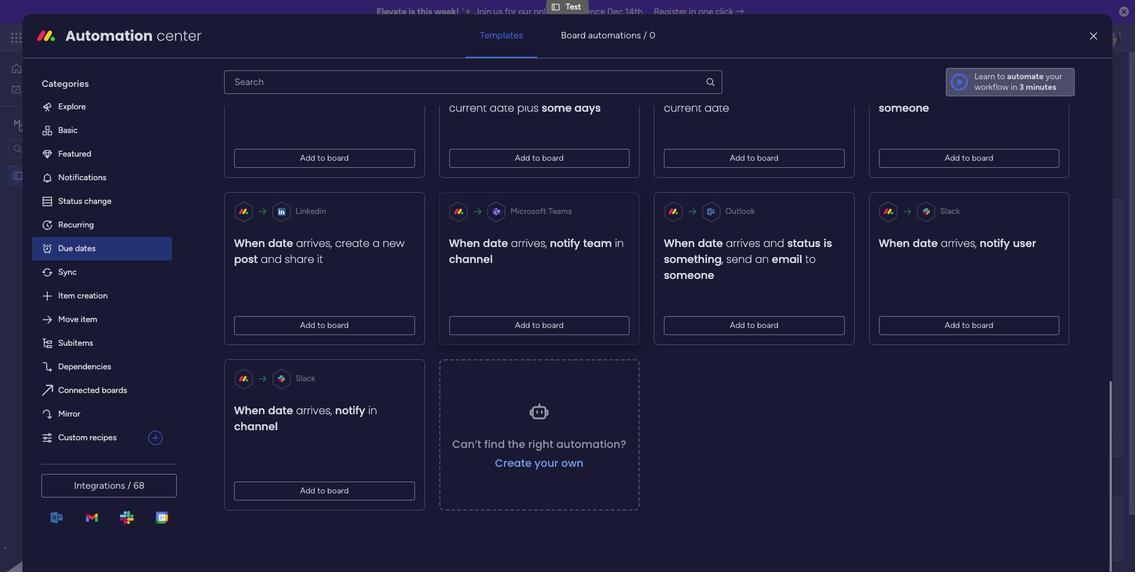 Task type: locate. For each thing, give the bounding box(es) containing it.
post
[[203, 478, 226, 493]]

status field for column information image related to status
[[497, 502, 526, 515]]

of
[[247, 89, 254, 99], [450, 89, 458, 99]]

monday work management
[[53, 31, 184, 44]]

test left publishing
[[224, 385, 239, 395]]

notify inside when date arrives, notify in channel
[[335, 403, 366, 418]]

0 horizontal spatial notify
[[335, 403, 366, 418]]

when inside when date arrives, notify in channel
[[234, 403, 265, 418]]

0 vertical spatial status field
[[497, 204, 526, 217]]

home button
[[7, 59, 127, 78]]

test for test testing
[[224, 336, 239, 346]]

2 current from the left
[[664, 100, 702, 115]]

1 vertical spatial slack
[[296, 374, 316, 384]]

current for to current date
[[664, 100, 702, 115]]

priority
[[662, 205, 688, 215]]

date
[[490, 100, 515, 115], [705, 100, 730, 115], [268, 236, 293, 251], [483, 236, 508, 251], [698, 236, 723, 251], [913, 236, 938, 251], [268, 403, 293, 418], [592, 503, 609, 513]]

0 horizontal spatial work
[[39, 84, 57, 94]]

main inside button
[[197, 111, 215, 121]]

status change
[[58, 196, 112, 206]]

when inside when date arrives, notify team in channel
[[449, 236, 480, 251]]

see up the some
[[539, 89, 553, 99]]

column information image right the due date field
[[617, 503, 627, 513]]

1 current from the left
[[449, 100, 487, 115]]

an inside the arrives and , send an
[[970, 84, 984, 99]]

1 vertical spatial an
[[755, 252, 769, 267]]

column information image left the teams
[[535, 205, 545, 215]]

2 vertical spatial /
[[127, 480, 131, 491]]

add to favorites image
[[246, 68, 258, 80]]

project
[[203, 142, 230, 152], [295, 205, 322, 215], [243, 239, 270, 250], [295, 503, 322, 513]]

to inside when date arrives and status is something , send an email to someone
[[806, 252, 816, 267]]

test inside field
[[203, 180, 226, 195]]

status up not started
[[499, 205, 523, 215]]

2 vertical spatial your
[[535, 456, 559, 471]]

0 horizontal spatial set
[[345, 89, 356, 99]]

new down main table button
[[184, 142, 201, 152]]

1 horizontal spatial column information image
[[617, 503, 627, 513]]

0 horizontal spatial main
[[27, 117, 48, 129]]

None search field
[[224, 70, 722, 94]]

current down when , set
[[664, 100, 702, 115]]

, for arrives and , send an
[[937, 84, 939, 99]]

hide
[[495, 142, 513, 152]]

0 horizontal spatial an
[[755, 252, 769, 267]]

conference
[[560, 7, 605, 17]]

✨
[[461, 7, 473, 17]]

date for when date arrives, create a new post and share it
[[268, 236, 293, 251]]

0 horizontal spatial current
[[449, 100, 487, 115]]

pipeline
[[290, 180, 333, 195]]

production down 'v2 search' icon
[[229, 180, 287, 195]]

see inside button
[[207, 33, 221, 43]]

/ left the 68
[[127, 480, 131, 491]]

register
[[654, 7, 687, 17]]

0 vertical spatial slack
[[941, 206, 960, 216]]

set inside "changes to , set"
[[512, 84, 527, 99]]

1 vertical spatial work
[[39, 84, 57, 94]]

creation
[[77, 291, 108, 301]]

dates
[[75, 244, 96, 254]]

status inside "option"
[[58, 196, 82, 206]]

notify for team
[[550, 236, 580, 251]]

date inside when date arrives, notify in channel
[[268, 403, 293, 418]]

when date arrives, notify user
[[879, 236, 1037, 251]]

automations
[[588, 30, 641, 41]]

main
[[197, 111, 215, 121], [27, 117, 48, 129]]

item creation option
[[32, 284, 172, 308]]

test
[[566, 2, 581, 12], [28, 171, 43, 181], [203, 180, 226, 195], [224, 288, 239, 298], [224, 336, 239, 346], [224, 385, 239, 395]]

online
[[534, 7, 558, 17]]

dec left 13
[[581, 337, 594, 346]]

test for test building
[[224, 288, 239, 298]]

, inside when , set
[[722, 84, 724, 99]]

1 horizontal spatial send
[[942, 84, 967, 99]]

status change option
[[32, 190, 172, 213]]

notify inside when date arrives, notify team in channel
[[550, 236, 580, 251]]

/
[[643, 30, 647, 41], [1074, 69, 1077, 79], [127, 480, 131, 491]]

changes to , set
[[507, 69, 578, 99]]

1 vertical spatial owner
[[430, 503, 455, 513]]

0 vertical spatial new
[[184, 142, 201, 152]]

when inside when date arrives, create a new post and share it
[[234, 236, 265, 251]]

dapulse integrations image
[[908, 111, 917, 120]]

main left table
[[197, 111, 215, 121]]

main for main table
[[197, 111, 215, 121]]

0 horizontal spatial see
[[207, 33, 221, 43]]

when date arrives, create a new post and share it
[[234, 236, 405, 267]]

main table
[[197, 111, 237, 121]]

column information image right timeline field
[[866, 205, 875, 215]]

plans
[[223, 33, 243, 43]]

started
[[506, 240, 533, 250]]

0 vertical spatial production
[[229, 180, 287, 195]]

test right online
[[566, 2, 581, 12]]

/ inside invite / 1 button
[[1074, 69, 1077, 79]]

the left timelines
[[338, 84, 355, 99]]

your
[[1046, 71, 1062, 82], [485, 89, 501, 99], [535, 456, 559, 471]]

1 vertical spatial someone
[[664, 268, 715, 283]]

integrations / 68
[[74, 480, 145, 491]]

lottie animation element
[[0, 453, 151, 572]]

due date
[[575, 503, 609, 513]]

item inside option
[[81, 315, 97, 325]]

0 vertical spatial owner field
[[427, 204, 458, 217]]

status down create
[[499, 503, 523, 513]]

0 horizontal spatial column information image
[[535, 503, 545, 513]]

current inside to current date plus
[[449, 100, 487, 115]]

dec
[[607, 7, 623, 17], [581, 337, 594, 346]]

new
[[184, 142, 201, 152], [224, 239, 241, 250]]

1 vertical spatial see
[[539, 89, 553, 99]]

arrives, for team
[[511, 236, 547, 251]]

Owner field
[[427, 204, 458, 217], [427, 502, 458, 515]]

test left testing
[[224, 336, 239, 346]]

1 vertical spatial new
[[224, 239, 241, 250]]

1 vertical spatial due
[[575, 503, 590, 513]]

column information image
[[535, 503, 545, 513], [617, 503, 627, 513]]

arrives, inside when date arrives, create a new post and share it
[[296, 236, 332, 251]]

1 horizontal spatial column information image
[[866, 205, 875, 215]]

channel down publishing
[[234, 419, 278, 434]]

production inside test production pipeline field
[[229, 180, 287, 195]]

/ for integrations / 68
[[127, 480, 131, 491]]

/ inside integrations / 68 button
[[127, 480, 131, 491]]

slack up when date arrives, notify in channel at the bottom of the page
[[296, 374, 316, 384]]

see left plans
[[207, 33, 221, 43]]

date inside to current date plus
[[490, 100, 515, 115]]

set right search icon
[[727, 84, 742, 99]]

basic
[[58, 125, 78, 135]]

due inside field
[[575, 503, 590, 513]]

0 vertical spatial new project
[[184, 142, 230, 152]]

production right "post"
[[229, 478, 288, 493]]

workflow
[[975, 82, 1009, 92]]

1 vertical spatial owner field
[[427, 502, 458, 515]]

0 horizontal spatial dec
[[581, 337, 594, 346]]

when date arrives, notify team in channel
[[449, 236, 624, 267]]

status field down create
[[497, 502, 526, 515]]

is inside when date arrives and status is something , send an email to someone
[[824, 236, 833, 251]]

arrives inside the arrives and , send an
[[941, 69, 976, 83]]

publishing
[[241, 385, 279, 395]]

sync option
[[32, 261, 172, 284]]

arrives up archive
[[296, 69, 331, 83]]

,
[[292, 84, 294, 99], [507, 84, 509, 99], [722, 84, 724, 99], [937, 84, 939, 99], [722, 252, 724, 267]]

recurring option
[[32, 213, 172, 237]]

2 status field from the top
[[497, 502, 526, 515]]

due left dates
[[58, 244, 73, 254]]

1 vertical spatial production
[[229, 478, 288, 493]]

workspace selection element
[[11, 116, 99, 132]]

to current date
[[664, 84, 807, 115]]

board automations / 0 button
[[547, 21, 670, 50]]

0 vertical spatial see
[[207, 33, 221, 43]]

1 status field from the top
[[497, 204, 526, 217]]

/ left 0
[[643, 30, 647, 41]]

1 horizontal spatial slack
[[941, 206, 960, 216]]

1 horizontal spatial the
[[508, 437, 526, 452]]

arrives for archive
[[296, 69, 331, 83]]

to inside to someone
[[1021, 84, 1031, 99]]

/ left 1
[[1074, 69, 1077, 79]]

1 horizontal spatial due
[[575, 503, 590, 513]]

dec left 14th
[[607, 7, 623, 17]]

date inside when date arrives, create a new post and share it
[[268, 236, 293, 251]]

date inside when date arrives and status is something , send an email to someone
[[698, 236, 723, 251]]

not started
[[489, 240, 533, 250]]

0 vertical spatial /
[[643, 30, 647, 41]]

1 horizontal spatial set
[[512, 84, 527, 99]]

current
[[449, 100, 487, 115], [664, 100, 702, 115]]

activity
[[973, 69, 1002, 79]]

2 horizontal spatial your
[[1046, 71, 1062, 82]]

column information image down the create your own link
[[535, 503, 545, 513]]

when inside when , set
[[664, 69, 694, 83]]

0 horizontal spatial new
[[184, 142, 201, 152]]

is left this
[[409, 7, 415, 17]]

item right the move
[[81, 315, 97, 325]]

arrives and , send an
[[937, 69, 1003, 99]]

0 horizontal spatial item
[[81, 315, 97, 325]]

an down learn
[[970, 84, 984, 99]]

set right owners,
[[345, 89, 356, 99]]

1 horizontal spatial see
[[539, 89, 553, 99]]

when for when , set
[[664, 69, 694, 83]]

status field up not started
[[497, 204, 526, 217]]

see for see more
[[539, 89, 553, 99]]

test testing
[[224, 336, 268, 346]]

0 vertical spatial send
[[942, 84, 967, 99]]

, inside the arrives and , send an
[[937, 84, 939, 99]]

Post Production Assessment field
[[200, 478, 360, 493]]

send up integrate
[[942, 84, 967, 99]]

dependencies option
[[32, 355, 172, 379]]

1 vertical spatial is
[[824, 236, 833, 251]]

is right status on the top right of page
[[824, 236, 833, 251]]

1 vertical spatial item
[[81, 315, 97, 325]]

see more link
[[538, 88, 576, 100]]

0 horizontal spatial arrives
[[296, 69, 331, 83]]

2 horizontal spatial arrives
[[941, 69, 976, 83]]

due inside option
[[58, 244, 73, 254]]

add
[[300, 153, 316, 163], [515, 153, 531, 163], [730, 153, 745, 163], [945, 153, 960, 163], [300, 320, 316, 330], [515, 320, 531, 330], [730, 320, 745, 330], [945, 320, 960, 330], [300, 486, 316, 496]]

1 horizontal spatial arrives
[[726, 236, 761, 251]]

hide button
[[476, 138, 520, 157]]

1 horizontal spatial your
[[535, 456, 559, 471]]

2 column information image from the left
[[866, 205, 875, 215]]

0 horizontal spatial /
[[127, 480, 131, 491]]

work right monday
[[96, 31, 117, 44]]

1 horizontal spatial item
[[358, 84, 382, 99]]

sort button
[[431, 138, 473, 157]]

test for test production pipeline
[[203, 180, 226, 195]]

test down new project button
[[203, 180, 226, 195]]

0
[[649, 30, 656, 41]]

0 horizontal spatial due
[[58, 244, 73, 254]]

plus
[[518, 100, 539, 115]]

click
[[716, 7, 733, 17]]

option
[[0, 165, 151, 167]]

register in one click → link
[[654, 7, 745, 17]]

and inside when date arrives and status is something , send an email to someone
[[764, 236, 785, 251]]

date inside field
[[592, 503, 609, 513]]

arrives, inside when date arrives, notify team in channel
[[511, 236, 547, 251]]

1 horizontal spatial /
[[643, 30, 647, 41]]

0 horizontal spatial column information image
[[535, 205, 545, 215]]

production inside post production assessment field
[[229, 478, 288, 493]]

item right owners,
[[358, 84, 382, 99]]

2 horizontal spatial /
[[1074, 69, 1077, 79]]

week!
[[435, 7, 459, 17]]

and inside when date arrives, create a new post and share it
[[261, 252, 282, 267]]

Due date field
[[572, 502, 612, 515]]

sort
[[450, 142, 466, 152]]

v2 search image
[[266, 141, 275, 154]]

send inside when date arrives and status is something , send an email to someone
[[727, 252, 752, 267]]

Status field
[[497, 204, 526, 217], [497, 502, 526, 515]]

to
[[568, 69, 578, 83], [997, 71, 1005, 82], [582, 84, 592, 99], [797, 84, 807, 99], [1021, 84, 1031, 99], [318, 153, 326, 163], [533, 153, 540, 163], [747, 153, 755, 163], [962, 153, 970, 163], [806, 252, 816, 267], [318, 320, 326, 330], [533, 320, 540, 330], [747, 320, 755, 330], [962, 320, 970, 330], [318, 486, 326, 496]]

due down "own"
[[575, 503, 590, 513]]

0 horizontal spatial is
[[409, 7, 415, 17]]

0 vertical spatial item
[[358, 84, 382, 99]]

timeline
[[825, 205, 856, 215]]

new project down main table button
[[184, 142, 230, 152]]

when inside when date arrives and status is something , send an email to someone
[[664, 236, 695, 251]]

main inside workspace selection element
[[27, 117, 48, 129]]

0 vertical spatial due
[[58, 244, 73, 254]]

new up post
[[224, 239, 241, 250]]

due dates option
[[32, 237, 172, 261]]

right
[[529, 437, 554, 452]]

arrives up to someone
[[941, 69, 976, 83]]

1 vertical spatial channel
[[234, 419, 278, 434]]

integrations / 68 button
[[42, 474, 177, 498]]

1 horizontal spatial an
[[970, 84, 984, 99]]

, inside "changes to , set"
[[507, 84, 509, 99]]

column information image
[[535, 205, 545, 215], [866, 205, 875, 215]]

1 horizontal spatial work
[[96, 31, 117, 44]]

set up plus
[[512, 84, 527, 99]]

arrives, inside when date arrives, notify in channel
[[296, 403, 332, 418]]

workspace image
[[11, 117, 23, 130]]

1 vertical spatial the
[[508, 437, 526, 452]]

1 vertical spatial your
[[485, 89, 501, 99]]

test right public board icon
[[28, 171, 43, 181]]

test left building
[[224, 288, 239, 298]]

2 column information image from the left
[[617, 503, 627, 513]]

work inside my work button
[[39, 84, 57, 94]]

search image
[[705, 77, 716, 87]]

0 vertical spatial your
[[1046, 71, 1062, 82]]

an left email
[[755, 252, 769, 267]]

move item option
[[32, 308, 172, 332]]

home
[[27, 63, 50, 73]]

slack up when date arrives, notify user
[[941, 206, 960, 216]]

Files field
[[746, 204, 769, 217]]

1 horizontal spatial dec
[[607, 7, 623, 17]]

1 horizontal spatial main
[[197, 111, 215, 121]]

of right the type
[[247, 89, 254, 99]]

some days
[[542, 100, 601, 115]]

arrives inside when date arrives and status is something , send an email to someone
[[726, 236, 761, 251]]

in inside your workflow in
[[1011, 82, 1017, 92]]

categories list box
[[32, 68, 182, 450]]

mirror
[[58, 409, 80, 419]]

project inside button
[[203, 142, 230, 152]]

your up minutes
[[1046, 71, 1062, 82]]

test for test publishing
[[224, 385, 239, 395]]

status up recurring
[[58, 196, 82, 206]]

1 horizontal spatial notify
[[550, 236, 580, 251]]

add to board button
[[234, 149, 415, 168], [449, 149, 630, 168], [664, 149, 845, 168], [879, 149, 1060, 168], [234, 316, 415, 335], [449, 316, 630, 335], [664, 316, 845, 335], [879, 316, 1060, 335], [234, 482, 415, 501]]

2 horizontal spatial notify
[[980, 236, 1010, 251]]

dapulse checkmark sign image
[[812, 335, 819, 349]]

when , set
[[664, 69, 745, 99]]

2 horizontal spatial set
[[727, 84, 742, 99]]

0 horizontal spatial someone
[[664, 268, 715, 283]]

work right 'my'
[[39, 84, 57, 94]]

of right track
[[450, 89, 458, 99]]

send right something
[[727, 252, 752, 267]]

high
[[666, 336, 684, 346]]

arrives inside the arrives and , archive the item
[[296, 69, 331, 83]]

send inside the arrives and , send an
[[942, 84, 967, 99]]

automate
[[1040, 111, 1077, 121]]

Search in workspace field
[[25, 142, 99, 156]]

0 vertical spatial owner
[[430, 205, 455, 215]]

0 horizontal spatial the
[[338, 84, 355, 99]]

new project up post
[[224, 239, 270, 250]]

1 horizontal spatial channel
[[449, 252, 493, 267]]

0 vertical spatial the
[[338, 84, 355, 99]]

when
[[449, 69, 482, 83], [664, 69, 694, 83], [234, 236, 265, 251], [449, 236, 480, 251], [664, 236, 695, 251], [879, 236, 910, 251], [234, 403, 265, 418]]

1 vertical spatial send
[[727, 252, 752, 267]]

to inside "changes to , set"
[[568, 69, 578, 83]]

owner
[[430, 205, 455, 215], [430, 503, 455, 513]]

arrives for send
[[941, 69, 976, 83]]

current down where
[[449, 100, 487, 115]]

create your own link
[[495, 456, 584, 471]]

main table button
[[179, 106, 246, 125]]

1 vertical spatial status field
[[497, 502, 526, 515]]

your inside can't find the right automation? create your own
[[535, 456, 559, 471]]

show board description image
[[226, 69, 241, 80]]

when for when date arrives, notify user
[[879, 236, 910, 251]]

arrives, for in
[[296, 403, 332, 418]]

0 horizontal spatial send
[[727, 252, 752, 267]]

0 horizontal spatial of
[[247, 89, 254, 99]]

your right where
[[485, 89, 501, 99]]

test list box
[[0, 163, 151, 345]]

custom recipes option
[[32, 426, 144, 450]]

mirror option
[[32, 403, 172, 426]]

invite / 1
[[1051, 69, 1083, 79]]

, inside the arrives and , archive the item
[[292, 84, 294, 99]]

explore
[[58, 102, 86, 112]]

1 horizontal spatial is
[[824, 236, 833, 251]]

0 vertical spatial someone
[[879, 100, 930, 115]]

1 horizontal spatial of
[[450, 89, 458, 99]]

and
[[334, 69, 355, 83], [979, 69, 1000, 83], [394, 89, 407, 99], [764, 236, 785, 251], [261, 252, 282, 267]]

main right workspace image
[[27, 117, 48, 129]]

send
[[942, 84, 967, 99], [727, 252, 752, 267]]

project left "angle down" image
[[203, 142, 230, 152]]

your down right
[[535, 456, 559, 471]]

1 vertical spatial /
[[1074, 69, 1077, 79]]

work for monday
[[96, 31, 117, 44]]

automation
[[65, 26, 153, 45]]

0 vertical spatial channel
[[449, 252, 493, 267]]

Priority field
[[659, 204, 691, 217]]

1 horizontal spatial someone
[[879, 100, 930, 115]]

select product image
[[11, 32, 22, 44]]

0 horizontal spatial channel
[[234, 419, 278, 434]]

1 column information image from the left
[[535, 503, 545, 513]]

create
[[335, 236, 370, 251]]

arrives, for user
[[941, 236, 977, 251]]

0 vertical spatial an
[[970, 84, 984, 99]]

project down "assessment"
[[295, 503, 322, 513]]

new project inside button
[[184, 142, 230, 152]]

1 column information image from the left
[[535, 205, 545, 215]]

current inside to current date
[[664, 100, 702, 115]]

teams
[[549, 206, 572, 216]]

subitems option
[[32, 332, 172, 355]]

it
[[317, 252, 323, 267]]

date inside when date arrives, notify team in channel
[[483, 236, 508, 251]]

0 vertical spatial work
[[96, 31, 117, 44]]

production for test
[[229, 180, 287, 195]]

arrives down outlook at the top of the page
[[726, 236, 761, 251]]

notify
[[550, 236, 580, 251], [980, 236, 1010, 251], [335, 403, 366, 418]]

the up create
[[508, 437, 526, 452]]

board
[[561, 30, 586, 41]]

someone inside when date arrives and status is something , send an email to someone
[[664, 268, 715, 283]]

column information image for due date
[[617, 503, 627, 513]]

lottie animation image
[[0, 453, 151, 572]]

notify for in
[[335, 403, 366, 418]]

current for to current date plus
[[449, 100, 487, 115]]

channel down not
[[449, 252, 493, 267]]

68
[[133, 480, 145, 491]]

1 horizontal spatial current
[[664, 100, 702, 115]]

0 horizontal spatial your
[[485, 89, 501, 99]]



Task type: describe. For each thing, give the bounding box(es) containing it.
project down 'pipeline'
[[295, 205, 322, 215]]

person button
[[317, 138, 368, 157]]

post
[[234, 252, 258, 267]]

outlook
[[726, 206, 755, 216]]

filter
[[390, 142, 409, 152]]

when for when date arrives, notify team in channel
[[449, 236, 480, 251]]

channel inside when date arrives, notify team in channel
[[449, 252, 493, 267]]

integrate
[[922, 111, 956, 121]]

email
[[772, 252, 803, 267]]

work for my
[[39, 84, 57, 94]]

connected boards option
[[32, 379, 172, 403]]

column information image for status
[[535, 503, 545, 513]]

test production pipeline
[[203, 180, 333, 195]]

see plans
[[207, 33, 243, 43]]

0 vertical spatial is
[[409, 7, 415, 17]]

done
[[501, 336, 521, 346]]

channel inside when date arrives, notify in channel
[[234, 419, 278, 434]]

when date arrives and status is something , send an email to someone
[[664, 236, 833, 283]]

archive
[[297, 84, 335, 99]]

workspace
[[50, 117, 97, 129]]

1 owner from the top
[[430, 205, 455, 215]]

2 of from the left
[[450, 89, 458, 99]]

james peterson image
[[1102, 28, 1121, 47]]

when for when
[[449, 69, 482, 83]]

2 owner from the top
[[430, 503, 455, 513]]

due for due dates
[[58, 244, 73, 254]]

column information image for status
[[535, 205, 545, 215]]

building
[[241, 288, 271, 298]]

and inside the arrives and , archive the item
[[334, 69, 355, 83]]

more
[[555, 89, 575, 99]]

table
[[217, 111, 237, 121]]

explore option
[[32, 95, 172, 119]]

Timeline field
[[822, 204, 859, 217]]

my work
[[26, 84, 57, 94]]

Search for a column type search field
[[224, 70, 722, 94]]

automation  center image
[[37, 27, 56, 45]]

something
[[664, 252, 722, 267]]

in inside when date arrives, notify in channel
[[369, 403, 377, 418]]

microsoft teams
[[511, 206, 572, 216]]

manage any type of project. assign owners, set timelines and keep track of where your project stands.
[[181, 89, 558, 99]]

templates
[[480, 30, 523, 41]]

arrow down image
[[413, 140, 427, 154]]

my work button
[[7, 80, 127, 98]]

new inside button
[[184, 142, 201, 152]]

date for due date
[[592, 503, 609, 513]]

a
[[373, 236, 380, 251]]

subitems
[[58, 338, 93, 348]]

Search field
[[275, 139, 310, 156]]

0 vertical spatial dec
[[607, 7, 623, 17]]

set inside when , set
[[727, 84, 742, 99]]

dependencies
[[58, 362, 111, 372]]

when for when date arrives, create a new post and share it
[[234, 236, 265, 251]]

team
[[583, 236, 612, 251]]

my
[[26, 84, 37, 94]]

m
[[14, 118, 21, 128]]

notifications
[[58, 173, 106, 183]]

when for when date arrives and status is something , send an email to someone
[[664, 236, 695, 251]]

your inside your workflow in
[[1046, 71, 1062, 82]]

see more
[[539, 89, 575, 99]]

us
[[494, 7, 503, 17]]

/ for invite / 1
[[1074, 69, 1077, 79]]

project up post
[[243, 239, 270, 250]]

changes
[[519, 69, 565, 83]]

new project button
[[179, 138, 235, 157]]

public board image
[[12, 170, 24, 181]]

item
[[58, 291, 75, 301]]

date for when date arrives, notify user
[[913, 236, 938, 251]]

date inside to current date
[[705, 100, 730, 115]]

find
[[485, 437, 505, 452]]

can't find the right automation? create your own
[[453, 437, 627, 471]]

assessment
[[291, 478, 357, 493]]

featured
[[58, 149, 91, 159]]

0 horizontal spatial slack
[[296, 374, 316, 384]]

timelines
[[358, 89, 392, 99]]

2 owner field from the top
[[427, 502, 458, 515]]

invite
[[1051, 69, 1072, 79]]

1 owner field from the top
[[427, 204, 458, 217]]

someone inside to someone
[[879, 100, 930, 115]]

new
[[383, 236, 405, 251]]

column information image for timeline
[[866, 205, 875, 215]]

when for when date arrives, notify in channel
[[234, 403, 265, 418]]

to inside to current date plus
[[582, 84, 592, 99]]

to inside to current date
[[797, 84, 807, 99]]

13
[[596, 337, 604, 346]]

move
[[58, 315, 79, 325]]

assign
[[287, 89, 312, 99]]

the inside can't find the right automation? create your own
[[508, 437, 526, 452]]

own
[[561, 456, 584, 471]]

track
[[429, 89, 448, 99]]

arrives, for a
[[296, 236, 332, 251]]

automation?
[[557, 437, 627, 452]]

, inside when date arrives and status is something , send an email to someone
[[722, 252, 724, 267]]

our
[[518, 7, 532, 17]]

→
[[736, 7, 745, 17]]

14th
[[625, 7, 643, 17]]

test inside 'list box'
[[28, 171, 43, 181]]

date for when date arrives, notify team in channel
[[483, 236, 508, 251]]

one
[[698, 7, 713, 17]]

featured option
[[32, 142, 172, 166]]

dec 13
[[581, 337, 604, 346]]

in inside when date arrives, notify team in channel
[[615, 236, 624, 251]]

v2 done deadline image
[[555, 336, 565, 347]]

angle down image
[[240, 143, 246, 152]]

notifications option
[[32, 166, 172, 190]]

main for main workspace
[[27, 117, 48, 129]]

an inside when date arrives and status is something , send an email to someone
[[755, 252, 769, 267]]

status field for column information icon for status
[[497, 204, 526, 217]]

where
[[460, 89, 483, 99]]

the inside the arrives and , archive the item
[[338, 84, 355, 99]]

can't
[[453, 437, 482, 452]]

and inside the arrives and , send an
[[979, 69, 1000, 83]]

change
[[84, 196, 112, 206]]

date for when date arrives and status is something , send an email to someone
[[698, 236, 723, 251]]

date for when date arrives, notify in channel
[[268, 403, 293, 418]]

1
[[1079, 69, 1083, 79]]

, for changes to , set
[[507, 84, 509, 99]]

item inside the arrives and , archive the item
[[358, 84, 382, 99]]

elevate
[[377, 7, 407, 17]]

basic option
[[32, 119, 172, 142]]

post production assessment
[[203, 478, 357, 493]]

type
[[228, 89, 244, 99]]

testing
[[241, 336, 268, 346]]

main workspace
[[27, 117, 97, 129]]

due for due date
[[575, 503, 590, 513]]

to someone
[[879, 84, 1031, 115]]

1 horizontal spatial new
[[224, 239, 241, 250]]

this
[[417, 7, 432, 17]]

1 vertical spatial new project
[[224, 239, 270, 250]]

categories
[[42, 78, 89, 89]]

minutes
[[1026, 82, 1057, 92]]

1 of from the left
[[247, 89, 254, 99]]

days
[[575, 100, 601, 115]]

recurring
[[58, 220, 94, 230]]

see for see plans
[[207, 33, 221, 43]]

move item
[[58, 315, 97, 325]]

integrations
[[74, 480, 125, 491]]

templates button
[[466, 21, 537, 50]]

learn to automate
[[975, 71, 1044, 82]]

Test Production Pipeline field
[[200, 180, 336, 195]]

board automations / 0
[[561, 30, 656, 41]]

invite / 1 button
[[1029, 65, 1088, 84]]

connected boards
[[58, 385, 127, 396]]

, for arrives and , archive the item
[[292, 84, 294, 99]]

categories heading
[[32, 68, 172, 95]]

1 vertical spatial dec
[[581, 337, 594, 346]]

manage
[[181, 89, 210, 99]]

production for post
[[229, 478, 288, 493]]

notify for user
[[980, 236, 1010, 251]]

/ inside the board automations / 0 button
[[643, 30, 647, 41]]

arrives and , archive the item
[[292, 69, 382, 99]]



Task type: vqa. For each thing, say whether or not it's contained in the screenshot.
'in' in 'When status changes   to something and only if status is something create an item in board and connect boards with column'
no



